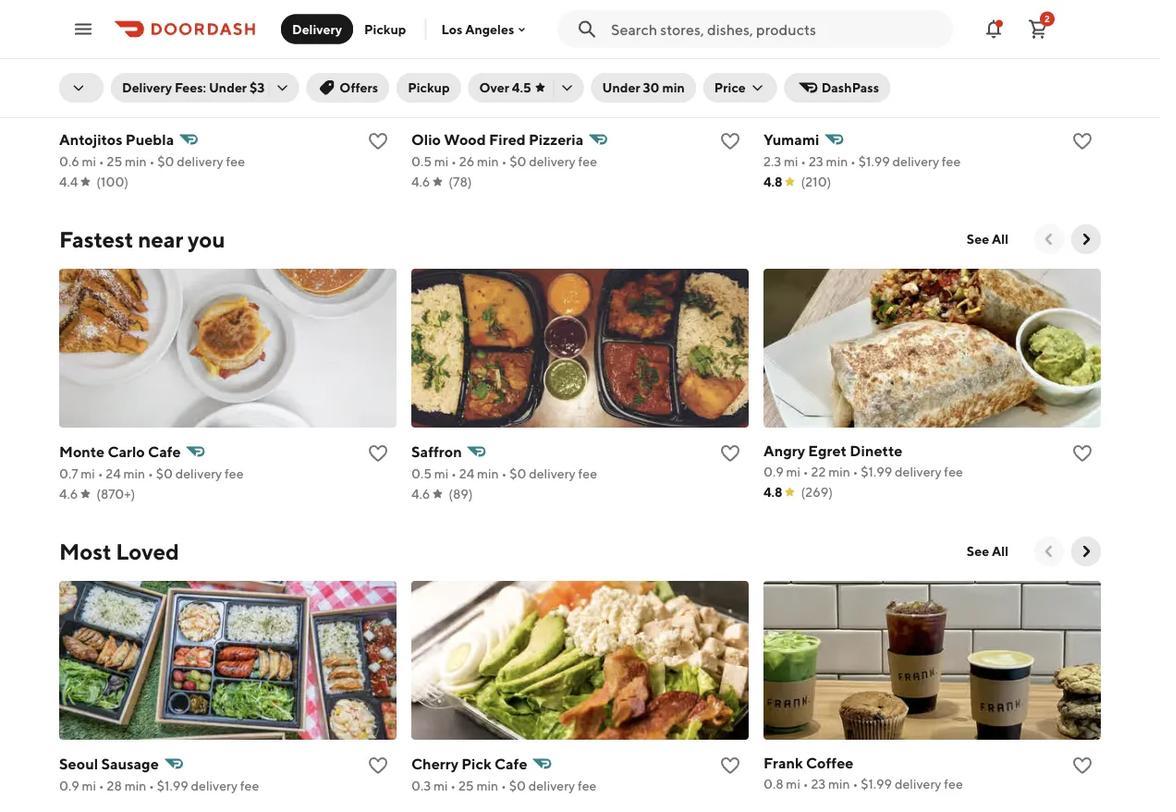 Task type: locate. For each thing, give the bounding box(es) containing it.
28
[[107, 779, 122, 794]]

0 vertical spatial 25
[[107, 154, 122, 169]]

1 horizontal spatial 24
[[459, 466, 475, 482]]

2 all from the top
[[992, 544, 1009, 559]]

most loved
[[59, 539, 179, 565]]

1 vertical spatial cafe
[[495, 756, 527, 773]]

over 4.5 button
[[468, 73, 584, 103]]

fee for antojitos puebla
[[226, 154, 245, 169]]

23 down coffee
[[811, 777, 826, 792]]

2 under from the left
[[602, 80, 640, 95]]

$1.99 inside frank coffee 0.8 mi • 23 min • $1.99 delivery fee
[[861, 777, 892, 792]]

2 4.8 from the top
[[764, 485, 783, 500]]

puebla
[[126, 131, 174, 148]]

23
[[809, 154, 824, 169], [811, 777, 826, 792]]

24 for saffron
[[459, 466, 475, 482]]

4.6 down 0.7
[[59, 487, 78, 502]]

click to add this store to your saved list image for seoul sausage
[[367, 755, 389, 778]]

mi down saffron
[[434, 466, 449, 482]]

(89)
[[449, 487, 473, 502]]

0 vertical spatial 0.5
[[411, 154, 432, 169]]

mi inside frank coffee 0.8 mi • 23 min • $1.99 delivery fee
[[786, 777, 801, 792]]

delivery
[[177, 154, 223, 169], [529, 154, 576, 169], [893, 154, 939, 169], [895, 465, 942, 480], [175, 466, 222, 482], [529, 466, 576, 482], [895, 777, 942, 792], [191, 779, 238, 794], [528, 779, 575, 794]]

1 items, open order cart image
[[1027, 18, 1049, 40]]

pickup up olio on the top left of the page
[[408, 80, 450, 95]]

angry egret dinette 0.9 mi • 22 min • $1.99 delivery fee
[[764, 442, 963, 480]]

near
[[138, 226, 183, 252]]

egret
[[808, 442, 847, 460]]

0 vertical spatial see all
[[967, 232, 1009, 247]]

mi for yumami
[[784, 154, 798, 169]]

1 vertical spatial all
[[992, 544, 1009, 559]]

click to add this store to your saved list image for olio wood fired pizzeria
[[719, 130, 741, 153]]

4.8 for saffron
[[764, 485, 783, 500]]

1 vertical spatial see all
[[967, 544, 1009, 559]]

cafe up 0.3 mi • 25 min • $​0 delivery fee
[[495, 756, 527, 773]]

0 horizontal spatial 0.9
[[59, 779, 79, 794]]

0.5
[[411, 154, 432, 169], [411, 466, 432, 482]]

under left $3
[[209, 80, 247, 95]]

delivery for antojitos puebla
[[177, 154, 223, 169]]

1 next button of carousel image from the top
[[1077, 230, 1096, 249]]

click to add this store to your saved list image
[[719, 130, 741, 153], [1072, 130, 1094, 153], [1072, 443, 1094, 465], [367, 755, 389, 778], [719, 755, 741, 778], [1072, 755, 1094, 778]]

cafe for cherry pick cafe
[[495, 756, 527, 773]]

delivery for seoul sausage
[[191, 779, 238, 794]]

pickup
[[364, 21, 406, 37], [408, 80, 450, 95]]

pick
[[462, 756, 492, 773]]

min inside frank coffee 0.8 mi • 23 min • $1.99 delivery fee
[[828, 777, 850, 792]]

under left 30
[[602, 80, 640, 95]]

1 horizontal spatial cafe
[[495, 756, 527, 773]]

2 next button of carousel image from the top
[[1077, 543, 1096, 561]]

•
[[99, 154, 104, 169], [149, 154, 155, 169], [451, 154, 457, 169], [502, 154, 507, 169], [801, 154, 806, 169], [851, 154, 856, 169], [803, 465, 809, 480], [853, 465, 858, 480], [98, 466, 103, 482], [148, 466, 153, 482], [451, 466, 457, 482], [502, 466, 507, 482], [803, 777, 809, 792], [853, 777, 858, 792], [99, 779, 104, 794], [149, 779, 154, 794], [450, 779, 456, 794], [501, 779, 506, 794]]

saffron
[[411, 443, 462, 461]]

yumami
[[764, 131, 819, 148]]

2 24 from the left
[[459, 466, 475, 482]]

2.3
[[764, 154, 781, 169]]

price button
[[703, 73, 777, 103]]

1 see all link from the top
[[956, 225, 1020, 254]]

click to add this store to your saved list image left saffron
[[367, 443, 389, 465]]

23 up (210) at the top of the page
[[809, 154, 824, 169]]

min for monte carlo cafe
[[123, 466, 145, 482]]

wood
[[444, 131, 486, 148]]

4.8
[[764, 174, 783, 190], [764, 485, 783, 500]]

delivery inside frank coffee 0.8 mi • 23 min • $1.99 delivery fee
[[895, 777, 942, 792]]

mi down seoul at the left
[[82, 779, 96, 794]]

fee for cherry pick cafe
[[578, 779, 597, 794]]

0 vertical spatial 23
[[809, 154, 824, 169]]

min
[[662, 80, 685, 95], [125, 154, 147, 169], [477, 154, 499, 169], [826, 154, 848, 169], [828, 465, 850, 480], [123, 466, 145, 482], [477, 466, 499, 482], [828, 777, 850, 792], [124, 779, 146, 794], [477, 779, 498, 794]]

2 see all from the top
[[967, 544, 1009, 559]]

0 vertical spatial cafe
[[148, 443, 181, 461]]

(269)
[[801, 485, 833, 500]]

0.9
[[764, 465, 784, 480], [59, 779, 79, 794]]

min for seoul sausage
[[124, 779, 146, 794]]

fee
[[226, 154, 245, 169], [578, 154, 597, 169], [942, 154, 961, 169], [944, 465, 963, 480], [225, 466, 244, 482], [578, 466, 597, 482], [944, 777, 963, 792], [240, 779, 259, 794], [578, 779, 597, 794]]

4.6 for monte
[[59, 487, 78, 502]]

0 vertical spatial 4.8
[[764, 174, 783, 190]]

cafe
[[148, 443, 181, 461], [495, 756, 527, 773]]

$​0 for olio wood fired pizzeria
[[510, 154, 526, 169]]

dashpass button
[[785, 73, 890, 103]]

1 vertical spatial 23
[[811, 777, 826, 792]]

24 up (870+)
[[106, 466, 121, 482]]

click to add this store to your saved list image for yumami
[[1072, 130, 1094, 153]]

angry
[[764, 442, 805, 460]]

previous button of carousel image for most loved
[[1040, 543, 1059, 561]]

0 horizontal spatial delivery
[[122, 80, 172, 95]]

pickup button up olio on the top left of the page
[[397, 73, 461, 103]]

mi right 0.3
[[434, 779, 448, 794]]

see all
[[967, 232, 1009, 247], [967, 544, 1009, 559]]

previous button of carousel image
[[1040, 230, 1059, 249], [1040, 543, 1059, 561]]

4.8 down angry
[[764, 485, 783, 500]]

0 vertical spatial next button of carousel image
[[1077, 230, 1096, 249]]

0 vertical spatial see
[[967, 232, 989, 247]]

0.8
[[764, 777, 784, 792]]

sausage
[[101, 756, 159, 773]]

all for most loved
[[992, 544, 1009, 559]]

mi right 0.7
[[81, 466, 95, 482]]

delivery button
[[281, 14, 353, 44]]

coffee
[[806, 755, 854, 772]]

click to add this store to your saved list image
[[367, 130, 389, 153], [367, 443, 389, 465], [719, 443, 741, 465]]

0 vertical spatial see all link
[[956, 225, 1020, 254]]

cafe up 0.7 mi • 24 min • $​0 delivery fee
[[148, 443, 181, 461]]

0.6 mi • 25 min • $​0 delivery fee
[[59, 154, 245, 169]]

4.8 down 2.3
[[764, 174, 783, 190]]

delivery for monte carlo cafe
[[175, 466, 222, 482]]

0.3
[[411, 779, 431, 794]]

seoul sausage
[[59, 756, 159, 773]]

0 vertical spatial 0.9
[[764, 465, 784, 480]]

min for cherry pick cafe
[[477, 779, 498, 794]]

30
[[643, 80, 660, 95]]

pickup button
[[353, 14, 417, 44], [397, 73, 461, 103]]

1 24 from the left
[[106, 466, 121, 482]]

see all link
[[956, 225, 1020, 254], [956, 537, 1020, 567]]

$​0
[[157, 154, 174, 169], [510, 154, 526, 169], [156, 466, 173, 482], [510, 466, 526, 482], [509, 779, 526, 794]]

1 all from the top
[[992, 232, 1009, 247]]

delivery up offers button
[[292, 21, 342, 37]]

1 vertical spatial see all link
[[956, 537, 1020, 567]]

under 30 min
[[602, 80, 685, 95]]

0 vertical spatial delivery
[[292, 21, 342, 37]]

2
[[1045, 13, 1050, 24]]

0.3 mi • 25 min • $​0 delivery fee
[[411, 779, 597, 794]]

1 see from the top
[[967, 232, 989, 247]]

2.3 mi • 23 min • $1.99 delivery fee
[[764, 154, 961, 169]]

4.6
[[411, 174, 430, 190], [59, 487, 78, 502], [411, 487, 430, 502]]

over 4.5
[[479, 80, 531, 95]]

0 vertical spatial previous button of carousel image
[[1040, 230, 1059, 249]]

4.6 left (78)
[[411, 174, 430, 190]]

24 up (89)
[[459, 466, 475, 482]]

1 vertical spatial previous button of carousel image
[[1040, 543, 1059, 561]]

0 vertical spatial pickup
[[364, 21, 406, 37]]

0.9 mi • 28 min • $1.99 delivery fee
[[59, 779, 259, 794]]

0 horizontal spatial 24
[[106, 466, 121, 482]]

1 horizontal spatial pickup
[[408, 80, 450, 95]]

under
[[209, 80, 247, 95], [602, 80, 640, 95]]

click to add this store to your saved list image for saffron
[[367, 443, 389, 465]]

see all for most loved
[[967, 544, 1009, 559]]

1 vertical spatial see
[[967, 544, 989, 559]]

1 horizontal spatial delivery
[[292, 21, 342, 37]]

2 0.5 from the top
[[411, 466, 432, 482]]

previous button of carousel image for fastest near you
[[1040, 230, 1059, 249]]

0.5 down saffron
[[411, 466, 432, 482]]

mi down angry
[[786, 465, 801, 480]]

0.7
[[59, 466, 78, 482]]

pickup button up the offers
[[353, 14, 417, 44]]

1 see all from the top
[[967, 232, 1009, 247]]

25 up '(100)'
[[107, 154, 122, 169]]

0.9 down seoul at the left
[[59, 779, 79, 794]]

see for fastest near you
[[967, 232, 989, 247]]

2 button
[[1020, 11, 1057, 48]]

delivery left fees:
[[122, 80, 172, 95]]

2 see from the top
[[967, 544, 989, 559]]

monte
[[59, 443, 105, 461]]

1 horizontal spatial 25
[[459, 779, 474, 794]]

1 0.5 from the top
[[411, 154, 432, 169]]

24
[[106, 466, 121, 482], [459, 466, 475, 482]]

1 horizontal spatial under
[[602, 80, 640, 95]]

mi for antojitos puebla
[[82, 154, 96, 169]]

mi left "26"
[[434, 154, 449, 169]]

1 4.8 from the top
[[764, 174, 783, 190]]

1 vertical spatial 0.5
[[411, 466, 432, 482]]

most
[[59, 539, 111, 565]]

0 vertical spatial all
[[992, 232, 1009, 247]]

25 down cherry pick cafe on the left bottom of the page
[[459, 779, 474, 794]]

$1.99
[[859, 154, 890, 169], [861, 465, 892, 480], [861, 777, 892, 792], [157, 779, 188, 794]]

25
[[107, 154, 122, 169], [459, 779, 474, 794]]

delivery for yumami
[[893, 154, 939, 169]]

2 see all link from the top
[[956, 537, 1020, 567]]

delivery for delivery
[[292, 21, 342, 37]]

mi right 0.6
[[82, 154, 96, 169]]

see
[[967, 232, 989, 247], [967, 544, 989, 559]]

cherry
[[411, 756, 459, 773]]

1 horizontal spatial 0.9
[[764, 465, 784, 480]]

mi right 0.8
[[786, 777, 801, 792]]

1 vertical spatial pickup
[[408, 80, 450, 95]]

0 vertical spatial pickup button
[[353, 14, 417, 44]]

delivery
[[292, 21, 342, 37], [122, 80, 172, 95]]

fee for seoul sausage
[[240, 779, 259, 794]]

fee for yumami
[[942, 154, 961, 169]]

1 vertical spatial delivery
[[122, 80, 172, 95]]

0 horizontal spatial under
[[209, 80, 247, 95]]

frank coffee 0.8 mi • 23 min • $1.99 delivery fee
[[764, 755, 963, 792]]

1 vertical spatial 4.8
[[764, 485, 783, 500]]

mi for cherry pick cafe
[[434, 779, 448, 794]]

mi right 2.3
[[784, 154, 798, 169]]

1 vertical spatial next button of carousel image
[[1077, 543, 1096, 561]]

0.9 down angry
[[764, 465, 784, 480]]

$3
[[250, 80, 265, 95]]

1 vertical spatial 25
[[459, 779, 474, 794]]

0 horizontal spatial 25
[[107, 154, 122, 169]]

0.5 for olio wood fired pizzeria
[[411, 154, 432, 169]]

click to add this store to your saved list image left olio on the top left of the page
[[367, 130, 389, 153]]

0.5 mi • 26 min • $​0 delivery fee
[[411, 154, 597, 169]]

delivery inside button
[[292, 21, 342, 37]]

all
[[992, 232, 1009, 247], [992, 544, 1009, 559]]

0.5 down olio on the top left of the page
[[411, 154, 432, 169]]

$​0 for cherry pick cafe
[[509, 779, 526, 794]]

mi for seoul sausage
[[82, 779, 96, 794]]

next button of carousel image for most loved
[[1077, 543, 1096, 561]]

price
[[714, 80, 746, 95]]

fee for olio wood fired pizzeria
[[578, 154, 597, 169]]

24 for monte carlo cafe
[[106, 466, 121, 482]]

pickup up the offers
[[364, 21, 406, 37]]

antojitos
[[59, 131, 122, 148]]

0 horizontal spatial cafe
[[148, 443, 181, 461]]

$​0 for saffron
[[510, 466, 526, 482]]

1 previous button of carousel image from the top
[[1040, 230, 1059, 249]]

next button of carousel image
[[1077, 230, 1096, 249], [1077, 543, 1096, 561]]

2 previous button of carousel image from the top
[[1040, 543, 1059, 561]]



Task type: describe. For each thing, give the bounding box(es) containing it.
delivery inside angry egret dinette 0.9 mi • 22 min • $1.99 delivery fee
[[895, 465, 942, 480]]

Store search: begin typing to search for stores available on DoorDash text field
[[611, 19, 942, 39]]

fee inside frank coffee 0.8 mi • 23 min • $1.99 delivery fee
[[944, 777, 963, 792]]

26
[[459, 154, 475, 169]]

fastest near you link
[[59, 225, 225, 254]]

min for olio wood fired pizzeria
[[477, 154, 499, 169]]

frank
[[764, 755, 803, 772]]

fired
[[489, 131, 526, 148]]

notification bell image
[[983, 18, 1005, 40]]

olio
[[411, 131, 441, 148]]

see all link for fastest near you
[[956, 225, 1020, 254]]

0.9 inside angry egret dinette 0.9 mi • 22 min • $1.99 delivery fee
[[764, 465, 784, 480]]

monte carlo cafe
[[59, 443, 181, 461]]

4.8 for olio wood fired pizzeria
[[764, 174, 783, 190]]

fee inside angry egret dinette 0.9 mi • 22 min • $1.99 delivery fee
[[944, 465, 963, 480]]

min inside angry egret dinette 0.9 mi • 22 min • $1.99 delivery fee
[[828, 465, 850, 480]]

fastest near you
[[59, 226, 225, 252]]

see for most loved
[[967, 544, 989, 559]]

25 for cherry
[[459, 779, 474, 794]]

0.5 for saffron
[[411, 466, 432, 482]]

mi inside angry egret dinette 0.9 mi • 22 min • $1.99 delivery fee
[[786, 465, 801, 480]]

25 for antojitos
[[107, 154, 122, 169]]

$​0 for antojitos puebla
[[157, 154, 174, 169]]

carlo
[[108, 443, 145, 461]]

see all for fastest near you
[[967, 232, 1009, 247]]

mi for monte carlo cafe
[[81, 466, 95, 482]]

0.6
[[59, 154, 79, 169]]

los angeles
[[441, 21, 514, 37]]

4.6 for olio
[[411, 174, 430, 190]]

fees:
[[175, 80, 206, 95]]

next button of carousel image for fastest near you
[[1077, 230, 1096, 249]]

4.5
[[512, 80, 531, 95]]

22
[[811, 465, 826, 480]]

(78)
[[449, 174, 472, 190]]

delivery for cherry pick cafe
[[528, 779, 575, 794]]

(870+)
[[96, 487, 135, 502]]

you
[[188, 226, 225, 252]]

(100)
[[96, 174, 129, 190]]

0 horizontal spatial pickup
[[364, 21, 406, 37]]

fee for saffron
[[578, 466, 597, 482]]

los angeles button
[[441, 21, 529, 37]]

angeles
[[465, 21, 514, 37]]

click to add this store to your saved list image for olio wood fired pizzeria
[[367, 130, 389, 153]]

pizzeria
[[529, 131, 584, 148]]

most loved link
[[59, 537, 179, 567]]

under 30 min button
[[591, 73, 696, 103]]

under inside button
[[602, 80, 640, 95]]

min for antojitos puebla
[[125, 154, 147, 169]]

delivery for olio wood fired pizzeria
[[529, 154, 576, 169]]

1 under from the left
[[209, 80, 247, 95]]

mi for saffron
[[434, 466, 449, 482]]

fee for monte carlo cafe
[[225, 466, 244, 482]]

23 inside frank coffee 0.8 mi • 23 min • $1.99 delivery fee
[[811, 777, 826, 792]]

loved
[[116, 539, 179, 565]]

$​0 for monte carlo cafe
[[156, 466, 173, 482]]

olio wood fired pizzeria
[[411, 131, 584, 148]]

min for saffron
[[477, 466, 499, 482]]

1 vertical spatial 0.9
[[59, 779, 79, 794]]

click to add this store to your saved list image for cherry pick cafe
[[719, 755, 741, 778]]

min for yumami
[[826, 154, 848, 169]]

cafe for monte carlo cafe
[[148, 443, 181, 461]]

1 vertical spatial pickup button
[[397, 73, 461, 103]]

min inside button
[[662, 80, 685, 95]]

mi for olio wood fired pizzeria
[[434, 154, 449, 169]]

dinette
[[850, 442, 903, 460]]

delivery for saffron
[[529, 466, 576, 482]]

seoul
[[59, 756, 98, 773]]

los
[[441, 21, 463, 37]]

cherry pick cafe
[[411, 756, 527, 773]]

offers
[[340, 80, 378, 95]]

offers button
[[306, 73, 389, 103]]

all for fastest near you
[[992, 232, 1009, 247]]

open menu image
[[72, 18, 94, 40]]

delivery fees: under $3
[[122, 80, 265, 95]]

4.4
[[59, 174, 78, 190]]

fastest
[[59, 226, 134, 252]]

0.7 mi • 24 min • $​0 delivery fee
[[59, 466, 244, 482]]

delivery for delivery fees: under $3
[[122, 80, 172, 95]]

(210)
[[801, 174, 831, 190]]

see all link for most loved
[[956, 537, 1020, 567]]

0.5 mi • 24 min • $​0 delivery fee
[[411, 466, 597, 482]]

click to add this store to your saved list image left angry
[[719, 443, 741, 465]]

antojitos puebla
[[59, 131, 174, 148]]

dashpass
[[822, 80, 879, 95]]

over
[[479, 80, 509, 95]]

4.6 left (89)
[[411, 487, 430, 502]]

$1.99 inside angry egret dinette 0.9 mi • 22 min • $1.99 delivery fee
[[861, 465, 892, 480]]



Task type: vqa. For each thing, say whether or not it's contained in the screenshot.
Fastest near you All
yes



